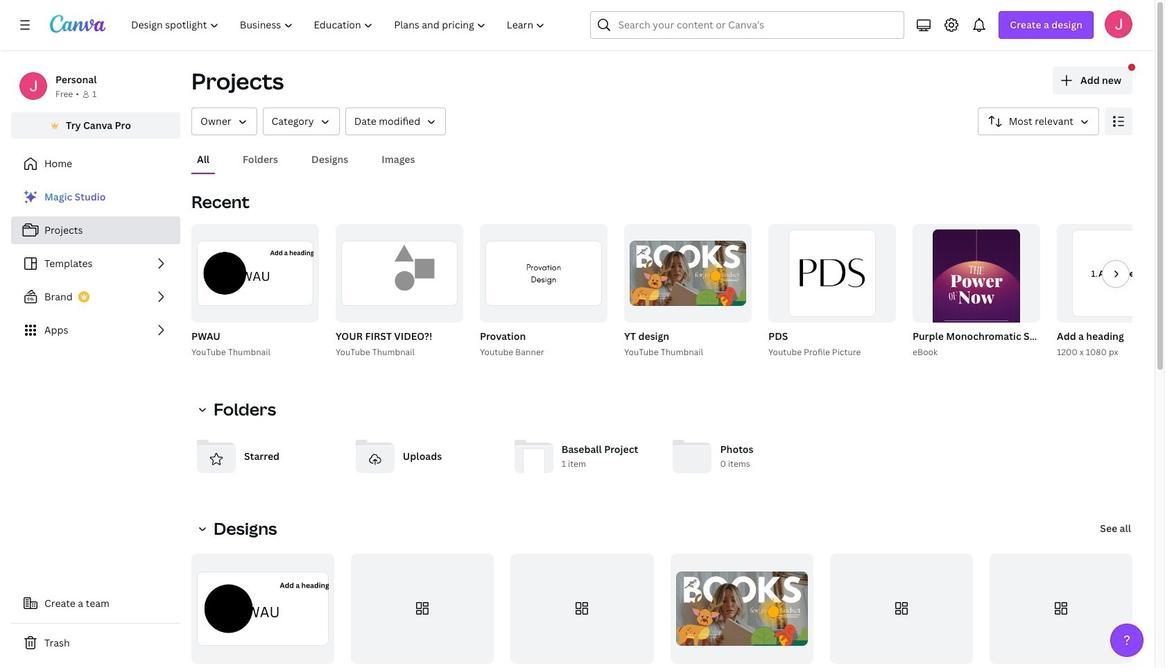 Task type: locate. For each thing, give the bounding box(es) containing it.
group
[[189, 224, 319, 359], [192, 224, 319, 323], [333, 224, 463, 359], [336, 224, 463, 323], [477, 224, 608, 359], [480, 224, 608, 323], [622, 224, 752, 359], [624, 224, 752, 323], [766, 224, 896, 359], [769, 224, 896, 323], [910, 224, 1124, 369], [913, 224, 1041, 369], [1055, 224, 1166, 359], [1057, 224, 1166, 323], [192, 554, 335, 668], [192, 554, 335, 664], [351, 554, 494, 668], [351, 554, 494, 664], [511, 554, 654, 668], [511, 554, 654, 664], [671, 554, 814, 668], [671, 554, 814, 664], [830, 554, 973, 668], [830, 554, 973, 664], [990, 554, 1133, 668], [990, 554, 1133, 664]]

list
[[11, 183, 180, 344]]

None search field
[[591, 11, 905, 39]]

Sort by button
[[978, 108, 1100, 135]]

Date modified button
[[345, 108, 446, 135]]

Category button
[[263, 108, 340, 135]]



Task type: vqa. For each thing, say whether or not it's contained in the screenshot.
'Sort by' 'button'
yes



Task type: describe. For each thing, give the bounding box(es) containing it.
top level navigation element
[[122, 11, 557, 39]]

james peterson image
[[1105, 10, 1133, 38]]

Search search field
[[619, 12, 877, 38]]

Owner button
[[192, 108, 257, 135]]



